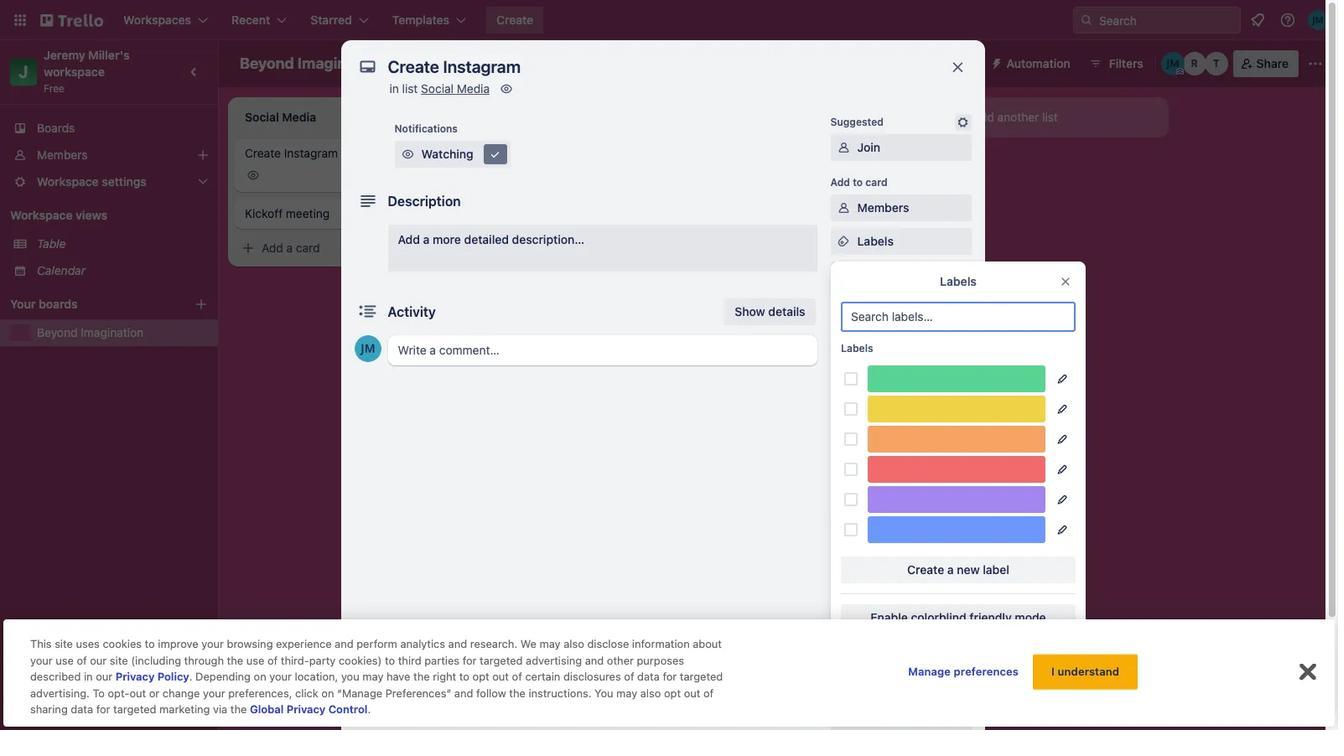Task type: locate. For each thing, give the bounding box(es) containing it.
on down location,
[[321, 687, 334, 700]]

you
[[341, 670, 360, 684]]

beyond
[[240, 55, 294, 72], [37, 325, 78, 340]]

third-
[[281, 654, 309, 667]]

1 horizontal spatial list
[[1042, 110, 1058, 124]]

1 horizontal spatial on
[[321, 687, 334, 700]]

1 vertical spatial list
[[1042, 110, 1058, 124]]

Search labels… text field
[[841, 302, 1076, 332]]

"manage
[[337, 687, 382, 700]]

imagination up social media text field
[[298, 55, 383, 72]]

free
[[110, 699, 131, 714]]

of left certain
[[512, 670, 522, 684]]

add another list
[[973, 110, 1058, 124]]

in left the social
[[390, 81, 399, 96]]

1 vertical spatial targeted
[[680, 670, 723, 684]]

show menu image
[[1307, 55, 1324, 72]]

1 vertical spatial imagination
[[81, 325, 144, 340]]

create instagram link
[[235, 138, 449, 192]]

watching button
[[395, 141, 510, 168]]

0 vertical spatial power-ups
[[908, 56, 970, 70]]

color: blue, title: none menu item
[[868, 517, 1046, 543]]

a left new
[[947, 563, 954, 577]]

1 vertical spatial power-
[[831, 444, 866, 457]]

for
[[463, 654, 477, 667], [663, 670, 677, 684], [96, 703, 110, 717]]

out left or
[[129, 687, 146, 700]]

may down cookies)
[[363, 670, 384, 684]]

our down uses
[[90, 654, 107, 667]]

targeted
[[480, 654, 523, 667], [680, 670, 723, 684], [113, 703, 156, 717]]

attachment
[[857, 335, 922, 349]]

color: yellow, title: none menu item
[[868, 396, 1046, 423]]

boards
[[37, 121, 75, 135]]

members for the rightmost 'members' 'link'
[[857, 200, 909, 215]]

0 horizontal spatial power-ups
[[831, 444, 885, 457]]

members down the boards
[[37, 148, 88, 162]]

description…
[[512, 232, 585, 247]]

use up 'described'
[[56, 654, 74, 667]]

sm image inside move link
[[836, 604, 852, 621]]

2 horizontal spatial targeted
[[680, 670, 723, 684]]

labels up search labels… text box
[[940, 274, 977, 288]]

archive link
[[831, 707, 971, 730]]

privacy down click
[[287, 703, 326, 717]]

power-ups inside button
[[908, 56, 970, 70]]

0 vertical spatial in
[[390, 81, 399, 96]]

to
[[93, 687, 105, 700]]

data down the purposes
[[637, 670, 660, 684]]

labels up cover
[[841, 342, 873, 355]]

1 horizontal spatial power-ups
[[908, 56, 970, 70]]

in up the to
[[84, 670, 93, 684]]

1 horizontal spatial jeremy miller (jeremymiller198) image
[[1308, 10, 1328, 30]]

custom fields
[[857, 402, 936, 416]]

for inside this site uses cookies to improve your browsing experience and perform analytics and research. we may also disclose information about your use of our site (including through the use of third-party cookies) to third parties for targeted advertising and other purposes described in our
[[463, 654, 477, 667]]

create inside primary element
[[496, 13, 533, 27]]

1 horizontal spatial also
[[640, 687, 661, 700]]

add down suggested
[[831, 176, 850, 189]]

may inside this site uses cookies to improve your browsing experience and perform analytics and research. we may also disclose information about your use of our site (including through the use of third-party cookies) to third parties for targeted advertising and other purposes described in our
[[540, 638, 561, 651]]

list down star or unstar board "image"
[[402, 81, 418, 96]]

to right right
[[459, 670, 470, 684]]

0 horizontal spatial data
[[71, 703, 93, 717]]

1 vertical spatial beyond
[[37, 325, 78, 340]]

1 horizontal spatial .
[[368, 703, 371, 717]]

the inside this site uses cookies to improve your browsing experience and perform analytics and research. we may also disclose information about your use of our site (including through the use of third-party cookies) to third parties for targeted advertising and other purposes described in our
[[227, 654, 243, 667]]

manage preferences button
[[908, 656, 1019, 689]]

1 vertical spatial beyond imagination
[[37, 325, 144, 340]]

1 horizontal spatial targeted
[[480, 654, 523, 667]]

add a card down 'doing' text box
[[500, 149, 558, 164]]

jeremy miller's workspace free
[[44, 48, 133, 95]]

automation inside button
[[1007, 56, 1071, 70]]

1 vertical spatial workspace
[[10, 208, 73, 222]]

checklist
[[857, 267, 909, 282]]

a down the kickoff meeting
[[286, 241, 293, 255]]

opt-
[[108, 687, 130, 700]]

0 vertical spatial beyond
[[240, 55, 294, 72]]

1 horizontal spatial imagination
[[298, 55, 383, 72]]

2 vertical spatial power-
[[883, 469, 922, 483]]

ups up color: purple, title: none menu item
[[922, 469, 944, 483]]

beyond inside text field
[[240, 55, 294, 72]]

1 vertical spatial members
[[857, 200, 909, 215]]

your up through
[[201, 638, 224, 651]]

sm image inside archive link
[[836, 712, 852, 729]]

2 horizontal spatial ups
[[948, 56, 970, 70]]

0 vertical spatial members
[[37, 148, 88, 162]]

1 vertical spatial also
[[640, 687, 661, 700]]

2 vertical spatial labels
[[841, 342, 873, 355]]

close popover image
[[1059, 275, 1073, 288]]

and up disclosures
[[585, 654, 604, 667]]

you
[[595, 687, 613, 700]]

1 vertical spatial on
[[321, 687, 334, 700]]

enable
[[871, 610, 908, 625]]

0 vertical spatial imagination
[[298, 55, 383, 72]]

and down right
[[454, 687, 473, 700]]

also inside . depending on your location, you may have the right to opt out of certain disclosures of data for targeted advertising. to opt-out or change your preferences, click on "manage preferences" and follow the instructions. you may also opt out of sharing data for targeted marketing via the
[[640, 687, 661, 700]]

color: orange, title: none menu item
[[868, 426, 1046, 453]]

Doing text field
[[473, 104, 657, 131]]

workspace up table
[[10, 208, 73, 222]]

preferences,
[[228, 687, 292, 700]]

None text field
[[379, 52, 933, 82]]

opt down the purposes
[[664, 687, 681, 700]]

targeted down the about
[[680, 670, 723, 684]]

perform
[[357, 638, 397, 651]]

for right parties
[[463, 654, 477, 667]]

template
[[890, 672, 939, 686]]

create a new label button
[[841, 557, 1076, 584]]

labels up checklist
[[857, 234, 894, 248]]

card down 'doing' text box
[[534, 149, 558, 164]]

add a card for the rightmost add a card link
[[500, 149, 558, 164]]

0 horizontal spatial members
[[37, 148, 88, 162]]

privacy up the opt-
[[116, 670, 155, 684]]

create a new label
[[907, 563, 1010, 577]]

0 vertical spatial members link
[[0, 142, 218, 169]]

create down "add button" button
[[907, 563, 944, 577]]

sm image
[[498, 81, 515, 97], [836, 139, 852, 156], [245, 167, 262, 184], [836, 200, 852, 216], [836, 233, 852, 250], [240, 240, 257, 257], [836, 267, 852, 283]]

1 vertical spatial .
[[368, 703, 371, 717]]

instagram
[[284, 146, 338, 160]]

1 vertical spatial automation
[[831, 512, 888, 524]]

sm image inside join link
[[836, 139, 852, 156]]

kickoff meeting
[[245, 206, 330, 221]]

sm image for move
[[836, 604, 852, 621]]

imagination inside text field
[[298, 55, 383, 72]]

board link
[[569, 50, 640, 77]]

kickoff
[[245, 206, 283, 221]]

2 horizontal spatial may
[[616, 687, 637, 700]]

and
[[335, 638, 354, 651], [448, 638, 467, 651], [585, 654, 604, 667], [454, 687, 473, 700]]

for down the purposes
[[663, 670, 677, 684]]

1 horizontal spatial in
[[390, 81, 399, 96]]

and up parties
[[448, 638, 467, 651]]

depending
[[196, 670, 251, 684]]

sm image
[[983, 50, 1007, 74], [954, 109, 971, 126], [955, 114, 971, 131], [400, 146, 416, 163], [487, 146, 504, 163], [478, 148, 495, 165], [836, 367, 852, 384], [836, 604, 852, 621], [836, 712, 852, 729]]

0 vertical spatial workspace
[[455, 56, 517, 70]]

sm image inside checklist link
[[836, 267, 852, 283]]

0 horizontal spatial add a card link
[[235, 236, 423, 260]]

and inside . depending on your location, you may have the right to opt out of certain disclosures of data for targeted advertising. to opt-out or change your preferences, click on "manage preferences" and follow the instructions. you may also opt out of sharing data for targeted marketing via the
[[454, 687, 473, 700]]

0 horizontal spatial add a card
[[262, 241, 320, 255]]

change
[[163, 687, 200, 700]]

add a card link down 'doing' text box
[[473, 145, 661, 169]]

custom fields button
[[831, 401, 971, 418]]

add left button
[[857, 538, 880, 552]]

1 vertical spatial card
[[866, 176, 888, 189]]

2 horizontal spatial card
[[866, 176, 888, 189]]

members link down the boards
[[0, 142, 218, 169]]

2 vertical spatial for
[[96, 703, 110, 717]]

sm image inside add another list link
[[954, 109, 971, 126]]

the up the depending
[[227, 654, 243, 667]]

this site uses cookies to improve your browsing experience and perform analytics and research. we may also disclose information about your use of our site (including through the use of third-party cookies) to third parties for targeted advertising and other purposes described in our
[[30, 638, 722, 684]]

1 horizontal spatial may
[[540, 638, 561, 651]]

1 horizontal spatial beyond imagination
[[240, 55, 383, 72]]

1 use from the left
[[56, 654, 74, 667]]

disclose
[[587, 638, 629, 651]]

of
[[77, 654, 87, 667], [267, 654, 278, 667], [512, 670, 522, 684], [624, 670, 634, 684], [704, 687, 714, 700]]

your down third-
[[269, 670, 292, 684]]

create for create
[[496, 13, 533, 27]]

use down browsing
[[246, 654, 264, 667]]

data down the to
[[71, 703, 93, 717]]

beyond up social media text field
[[240, 55, 294, 72]]

i
[[1052, 665, 1055, 678]]

1 vertical spatial privacy
[[287, 703, 326, 717]]

detailed
[[464, 232, 509, 247]]

. up change
[[189, 670, 193, 684]]

opt up follow
[[473, 670, 489, 684]]

0 horizontal spatial for
[[96, 703, 110, 717]]

checklist link
[[831, 262, 971, 288]]

add a card link down kickoff meeting link
[[235, 236, 423, 260]]

add button button
[[831, 532, 971, 558]]

to
[[853, 176, 863, 189], [145, 638, 155, 651], [385, 654, 395, 667], [459, 670, 470, 684]]

0 vertical spatial .
[[189, 670, 193, 684]]

beyond imagination up social media text field
[[240, 55, 383, 72]]

sm image for archive
[[836, 712, 852, 729]]

jeremy miller (jeremymiller198) image
[[1308, 10, 1328, 30], [354, 335, 381, 362]]

1 vertical spatial in
[[84, 670, 93, 684]]

add a card down the kickoff meeting
[[262, 241, 320, 255]]

experience
[[276, 638, 332, 651]]

2 vertical spatial ups
[[922, 469, 944, 483]]

create up workspace visible
[[496, 13, 533, 27]]

ups up add power-ups
[[866, 444, 885, 457]]

our up the to
[[96, 670, 113, 684]]

ups left automation button in the top of the page
[[948, 56, 970, 70]]

sm image inside cover 'link'
[[836, 367, 852, 384]]

out
[[492, 670, 509, 684], [129, 687, 146, 700], [684, 687, 701, 700]]

1 horizontal spatial workspace
[[455, 56, 517, 70]]

may up advertising
[[540, 638, 561, 651]]

a inside button
[[947, 563, 954, 577]]

j link
[[10, 59, 37, 86]]

watching
[[421, 147, 474, 161]]

beyond down boards
[[37, 325, 78, 340]]

. inside . depending on your location, you may have the right to opt out of certain disclosures of data for targeted advertising. to opt-out or change your preferences, click on "manage preferences" and follow the instructions. you may also opt out of sharing data for targeted marketing via the
[[189, 670, 193, 684]]

terryturtle85 (terryturtle85) image
[[1205, 52, 1228, 75]]

automation up add another list link on the right top of the page
[[1007, 56, 1071, 70]]

described
[[30, 670, 81, 684]]

also inside this site uses cookies to improve your browsing experience and perform analytics and research. we may also disclose information about your use of our site (including through the use of third-party cookies) to third parties for targeted advertising and other purposes described in our
[[564, 638, 584, 651]]

0 vertical spatial create
[[496, 13, 533, 27]]

0 vertical spatial privacy
[[116, 670, 155, 684]]

create left instagram on the left top
[[245, 146, 281, 160]]

add left create from template… icon
[[398, 232, 420, 247]]

of down "other" in the left bottom of the page
[[624, 670, 634, 684]]

power- inside power-ups button
[[908, 56, 948, 70]]

0 horizontal spatial in
[[84, 670, 93, 684]]

site down cookies
[[110, 654, 128, 667]]

. depending on your location, you may have the right to opt out of certain disclosures of data for targeted advertising. to opt-out or change your preferences, click on "manage preferences" and follow the instructions. you may also opt out of sharing data for targeted marketing via the
[[30, 670, 723, 717]]

targeted down research.
[[480, 654, 523, 667]]

0 vertical spatial data
[[637, 670, 660, 684]]

global privacy control link
[[250, 703, 368, 717]]

beyond imagination link
[[37, 325, 208, 341]]

0 horizontal spatial site
[[55, 638, 73, 651]]

kickoff meeting link
[[235, 199, 449, 229]]

0 horizontal spatial jeremy miller (jeremymiller198) image
[[354, 335, 381, 362]]

1 horizontal spatial members
[[857, 200, 909, 215]]

media
[[457, 81, 490, 96]]

data
[[637, 670, 660, 684], [71, 703, 93, 717]]

your boards with 1 items element
[[10, 294, 169, 314]]

advertising
[[526, 654, 582, 667]]

the up the preferences"
[[413, 670, 430, 684]]

create
[[496, 13, 533, 27], [245, 146, 281, 160], [907, 563, 944, 577]]

workspace inside button
[[455, 56, 517, 70]]

out up follow
[[492, 670, 509, 684]]

also up advertising
[[564, 638, 584, 651]]

0 horizontal spatial use
[[56, 654, 74, 667]]

calendar
[[37, 263, 86, 278]]

filters
[[1109, 56, 1144, 70]]

cookies)
[[339, 654, 382, 667]]

on up preferences,
[[254, 670, 266, 684]]

0 vertical spatial may
[[540, 638, 561, 651]]

1 horizontal spatial site
[[110, 654, 128, 667]]

1 horizontal spatial automation
[[1007, 56, 1071, 70]]

labels
[[857, 234, 894, 248], [940, 274, 977, 288], [841, 342, 873, 355]]

0 vertical spatial jeremy miller (jeremymiller198) image
[[1308, 10, 1328, 30]]

2 horizontal spatial create
[[907, 563, 944, 577]]

members down add to card
[[857, 200, 909, 215]]

automation up 'add button'
[[831, 512, 888, 524]]

0 horizontal spatial targeted
[[113, 703, 156, 717]]

0 vertical spatial add a card link
[[473, 145, 661, 169]]

create for create instagram
[[245, 146, 281, 160]]

0 horizontal spatial opt
[[473, 670, 489, 684]]

may right you
[[616, 687, 637, 700]]

premium
[[59, 699, 107, 714]]

Social Media text field
[[235, 104, 419, 131]]

sm image for automation
[[983, 50, 1007, 74]]

out down the purposes
[[684, 687, 701, 700]]

make template
[[857, 672, 939, 686]]

0 horizontal spatial workspace
[[10, 208, 73, 222]]

card down meeting
[[296, 241, 320, 255]]

boards link
[[0, 115, 218, 142]]

also down the purposes
[[640, 687, 661, 700]]

ups inside button
[[948, 56, 970, 70]]

members link up "labels" link
[[831, 195, 971, 221]]

list right another
[[1042, 110, 1058, 124]]

color: red, title: none menu item
[[868, 456, 1046, 483]]

other
[[607, 654, 634, 667]]

create from template… image
[[906, 150, 919, 164]]

1 horizontal spatial add a card link
[[473, 145, 661, 169]]

1 vertical spatial create
[[245, 146, 281, 160]]

0 vertical spatial site
[[55, 638, 73, 651]]

sm image inside automation button
[[983, 50, 1007, 74]]

add to card
[[831, 176, 888, 189]]

workspace visible
[[455, 56, 555, 70]]

2 vertical spatial may
[[616, 687, 637, 700]]

for down the to
[[96, 703, 110, 717]]

ups
[[948, 56, 970, 70], [866, 444, 885, 457], [922, 469, 944, 483]]

move
[[857, 605, 887, 619]]

create from template… image
[[429, 242, 443, 255]]

. down "manage
[[368, 703, 371, 717]]

0 vertical spatial targeted
[[480, 654, 523, 667]]

1 vertical spatial opt
[[664, 687, 681, 700]]

to down join
[[853, 176, 863, 189]]

through
[[184, 654, 224, 667]]

0 horizontal spatial card
[[296, 241, 320, 255]]

1 vertical spatial members link
[[831, 195, 971, 221]]

targeted down the opt-
[[113, 703, 156, 717]]

imagination down your boards with 1 items element
[[81, 325, 144, 340]]

your up via
[[203, 687, 225, 700]]

add left another
[[973, 110, 994, 124]]

sm image inside add a card link
[[478, 148, 495, 165]]

card down join
[[866, 176, 888, 189]]

0 horizontal spatial also
[[564, 638, 584, 651]]

party
[[309, 654, 336, 667]]

show details
[[735, 304, 805, 319]]

beyond imagination down your boards with 1 items element
[[37, 325, 144, 340]]

1 horizontal spatial card
[[534, 149, 558, 164]]

marketing
[[159, 703, 210, 717]]

0 vertical spatial automation
[[1007, 56, 1071, 70]]

site right the this
[[55, 638, 73, 651]]

make template link
[[831, 666, 971, 693]]

your
[[10, 297, 36, 311]]

add inside button
[[857, 538, 880, 552]]

of left third-
[[267, 654, 278, 667]]

0 vertical spatial list
[[402, 81, 418, 96]]

workspace up media
[[455, 56, 517, 70]]

0 horizontal spatial create
[[245, 146, 281, 160]]



Task type: describe. For each thing, give the bounding box(es) containing it.
0 vertical spatial our
[[90, 654, 107, 667]]

power-ups button
[[875, 50, 980, 77]]

the right via
[[230, 703, 247, 717]]

browsing
[[227, 638, 273, 651]]

Board name text field
[[231, 50, 391, 77]]

third
[[398, 654, 422, 667]]

in inside this site uses cookies to improve your browsing experience and perform analytics and research. we may also disclose information about your use of our site (including through the use of third-party cookies) to third parties for targeted advertising and other purposes described in our
[[84, 670, 93, 684]]

mode
[[1015, 610, 1046, 625]]

1 vertical spatial labels
[[940, 274, 977, 288]]

about
[[693, 638, 722, 651]]

i understand
[[1052, 665, 1120, 678]]

suggested
[[831, 116, 884, 128]]

labels link
[[831, 228, 971, 255]]

0 vertical spatial labels
[[857, 234, 894, 248]]

show
[[735, 304, 765, 319]]

sm image for cover
[[836, 367, 852, 384]]

star or unstar board image
[[401, 57, 415, 70]]

instructions.
[[529, 687, 592, 700]]

add power-ups link
[[831, 463, 971, 490]]

custom
[[857, 402, 900, 416]]

the right follow
[[509, 687, 526, 700]]

2 use from the left
[[246, 654, 264, 667]]

create for create a new label
[[907, 563, 944, 577]]

attachment button
[[831, 329, 971, 356]]

0 horizontal spatial out
[[129, 687, 146, 700]]

parties
[[425, 654, 460, 667]]

j
[[19, 62, 28, 81]]

jeremy
[[44, 48, 85, 62]]

dates button
[[831, 295, 971, 322]]

and up cookies)
[[335, 638, 354, 651]]

in list social media
[[390, 81, 490, 96]]

1 vertical spatial add a card link
[[235, 236, 423, 260]]

2 vertical spatial card
[[296, 241, 320, 255]]

a left the more
[[423, 232, 430, 247]]

a down 'doing' text box
[[525, 149, 531, 164]]

1 vertical spatial power-ups
[[831, 444, 885, 457]]

1 vertical spatial our
[[96, 670, 113, 684]]

control
[[328, 703, 368, 717]]

1 horizontal spatial privacy
[[287, 703, 326, 717]]

r
[[1191, 57, 1198, 70]]

targeted inside this site uses cookies to improve your browsing experience and perform analytics and research. we may also disclose information about your use of our site (including through the use of third-party cookies) to third parties for targeted advertising and other purposes described in our
[[480, 654, 523, 667]]

color: purple, title: none menu item
[[868, 486, 1046, 513]]

customize views image
[[648, 55, 665, 72]]

open information menu image
[[1280, 12, 1296, 29]]

(including
[[131, 654, 181, 667]]

create instagram
[[245, 146, 338, 160]]

right
[[433, 670, 456, 684]]

color: green, title: none menu item
[[868, 366, 1046, 392]]

table link
[[37, 236, 208, 252]]

views
[[76, 208, 107, 222]]

of down the about
[[704, 687, 714, 700]]

add power-ups
[[857, 469, 944, 483]]

add right watching
[[500, 149, 521, 164]]

0 notifications image
[[1248, 10, 1268, 30]]

via
[[213, 703, 227, 717]]

click
[[295, 687, 318, 700]]

1 horizontal spatial opt
[[664, 687, 681, 700]]

workspace views
[[10, 208, 107, 222]]

location,
[[295, 670, 338, 684]]

manage
[[908, 665, 951, 678]]

uses
[[76, 638, 100, 651]]

0 horizontal spatial list
[[402, 81, 418, 96]]

try
[[39, 699, 56, 714]]

free
[[44, 82, 65, 95]]

your down the this
[[30, 654, 53, 667]]

add button
[[857, 538, 919, 552]]

0 horizontal spatial automation
[[831, 512, 888, 524]]

add board image
[[195, 298, 208, 311]]

advertising.
[[30, 687, 90, 700]]

friendly
[[970, 610, 1012, 625]]

beyond imagination inside text field
[[240, 55, 383, 72]]

0 vertical spatial opt
[[473, 670, 489, 684]]

r button
[[1183, 52, 1206, 75]]

to inside . depending on your location, you may have the right to opt out of certain disclosures of data for targeted advertising. to opt-out or change your preferences, click on "manage preferences" and follow the instructions. you may also opt out of sharing data for targeted marketing via the
[[459, 670, 470, 684]]

privacy policy
[[116, 670, 189, 684]]

workspace for workspace views
[[10, 208, 73, 222]]

sm image for suggested
[[955, 114, 971, 131]]

rubyanndersson (rubyanndersson) image
[[1183, 52, 1206, 75]]

research.
[[470, 638, 518, 651]]

social media link
[[421, 81, 490, 96]]

1 horizontal spatial out
[[492, 670, 509, 684]]

0 horizontal spatial ups
[[866, 444, 885, 457]]

visible
[[520, 56, 555, 70]]

Done text field
[[711, 104, 896, 131]]

workspace for workspace visible
[[455, 56, 517, 70]]

create button
[[486, 7, 544, 34]]

your boards
[[10, 297, 78, 311]]

board
[[597, 56, 630, 70]]

privacy policy link
[[116, 670, 189, 684]]

2 vertical spatial targeted
[[113, 703, 156, 717]]

1 horizontal spatial members link
[[831, 195, 971, 221]]

0 horizontal spatial beyond
[[37, 325, 78, 340]]

sm image for watching
[[400, 146, 416, 163]]

search image
[[1080, 13, 1093, 27]]

add down kickoff
[[262, 241, 283, 255]]

Search field
[[1093, 8, 1240, 33]]

preferences
[[954, 665, 1019, 678]]

i understand button
[[1033, 655, 1138, 690]]

primary element
[[0, 0, 1338, 40]]

jeremy miller (jeremymiller198) image
[[1161, 52, 1185, 75]]

sm image for add a card
[[478, 148, 495, 165]]

0 horizontal spatial beyond imagination
[[37, 325, 144, 340]]

cookies
[[103, 638, 142, 651]]

of down uses
[[77, 654, 87, 667]]

to up (including
[[145, 638, 155, 651]]

back to home image
[[40, 7, 103, 34]]

filters button
[[1084, 50, 1149, 77]]

global privacy control .
[[250, 703, 371, 717]]

workspace
[[44, 65, 105, 79]]

0 horizontal spatial privacy
[[116, 670, 155, 684]]

dates
[[857, 301, 890, 315]]

2 horizontal spatial for
[[663, 670, 677, 684]]

or
[[149, 687, 160, 700]]

move link
[[831, 599, 971, 626]]

cover link
[[831, 362, 971, 389]]

add down custom
[[857, 469, 880, 483]]

fields
[[904, 402, 936, 416]]

1 vertical spatial data
[[71, 703, 93, 717]]

improve
[[158, 638, 198, 651]]

add a card for the bottommost add a card link
[[262, 241, 320, 255]]

privacy alert dialog
[[3, 620, 1335, 727]]

details
[[768, 304, 805, 319]]

Write a comment text field
[[388, 335, 817, 366]]

analytics
[[400, 638, 445, 651]]

sm image inside "labels" link
[[836, 233, 852, 250]]

certain
[[525, 670, 560, 684]]

0 vertical spatial card
[[534, 149, 558, 164]]

this
[[30, 638, 52, 651]]

we
[[521, 638, 537, 651]]

0 horizontal spatial imagination
[[81, 325, 144, 340]]

share button
[[1233, 50, 1299, 77]]

follow
[[476, 687, 506, 700]]

have
[[387, 670, 410, 684]]

2 horizontal spatial out
[[684, 687, 701, 700]]

1 horizontal spatial ups
[[922, 469, 944, 483]]

members for leftmost 'members' 'link'
[[37, 148, 88, 162]]

purposes
[[637, 654, 684, 667]]

0 horizontal spatial on
[[254, 670, 266, 684]]

1 vertical spatial jeremy miller (jeremymiller198) image
[[354, 335, 381, 362]]

1 vertical spatial site
[[110, 654, 128, 667]]

archive
[[857, 713, 899, 727]]

button
[[883, 538, 919, 552]]

0 horizontal spatial members link
[[0, 142, 218, 169]]

enable colorblind friendly mode button
[[841, 605, 1076, 631]]

boards
[[39, 297, 78, 311]]

automation button
[[983, 50, 1081, 77]]

sm image inside create instagram link
[[245, 167, 262, 184]]

power- inside add power-ups link
[[883, 469, 922, 483]]

enable colorblind friendly mode
[[871, 610, 1046, 625]]

calendar link
[[37, 262, 208, 279]]

disclosures
[[563, 670, 621, 684]]

to up have in the bottom left of the page
[[385, 654, 395, 667]]

add a more detailed description…
[[398, 232, 585, 247]]

0 horizontal spatial may
[[363, 670, 384, 684]]

description
[[388, 194, 461, 209]]



Task type: vqa. For each thing, say whether or not it's contained in the screenshot.
the No members
no



